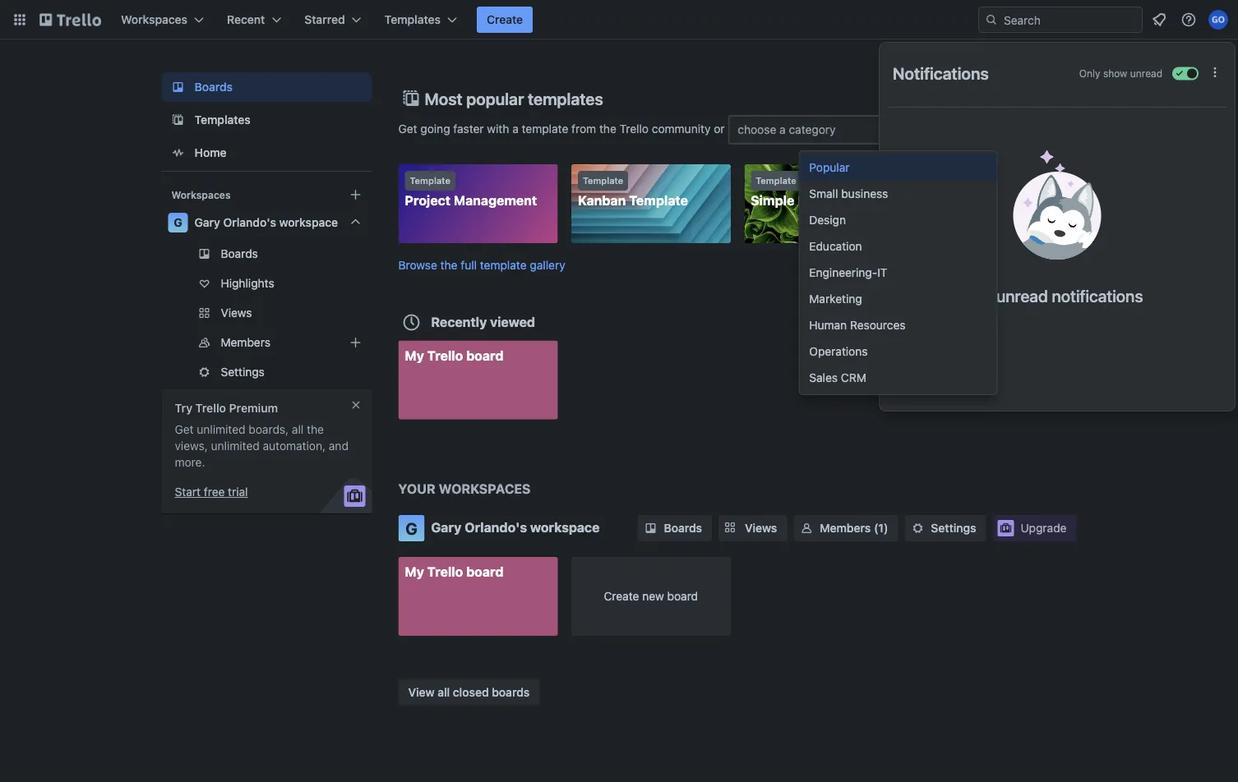Task type: describe. For each thing, give the bounding box(es) containing it.
sales crm
[[809, 371, 867, 385]]

template for simple
[[756, 176, 797, 186]]

1 vertical spatial template
[[480, 258, 527, 272]]

members for members
[[221, 336, 271, 350]]

1 vertical spatial gary orlando's workspace
[[431, 520, 600, 536]]

education
[[809, 240, 862, 253]]

board
[[847, 193, 885, 208]]

templates
[[528, 89, 603, 108]]

notifications
[[1052, 286, 1143, 306]]

only
[[1080, 68, 1101, 79]]

open information menu image
[[1181, 12, 1197, 28]]

get going faster with a template from the trello community or
[[398, 122, 728, 135]]

going
[[421, 122, 450, 135]]

templates link
[[162, 105, 372, 135]]

0 vertical spatial unread
[[1131, 68, 1163, 79]]

try trello premium get unlimited boards, all the views, unlimited automation, and more.
[[175, 402, 349, 470]]

engineering-it
[[809, 266, 888, 280]]

members for members (1)
[[820, 522, 871, 535]]

templates button
[[375, 7, 467, 33]]

start free trial button
[[175, 484, 248, 501]]

view
[[408, 686, 435, 699]]

1 horizontal spatial a
[[780, 123, 786, 137]]

boards for highlights
[[221, 247, 258, 261]]

create new board
[[604, 590, 698, 604]]

0 vertical spatial gary
[[194, 216, 220, 229]]

marketing
[[809, 292, 862, 306]]

human
[[809, 319, 847, 332]]

create button
[[477, 7, 533, 33]]

category
[[789, 123, 836, 137]]

2 my trello board from the top
[[405, 565, 504, 580]]

template board image
[[168, 110, 188, 130]]

your
[[398, 482, 436, 497]]

0 horizontal spatial gary orlando's workspace
[[194, 216, 338, 229]]

gallery
[[530, 258, 566, 272]]

trello inside try trello premium get unlimited boards, all the views, unlimited automation, and more.
[[195, 402, 226, 415]]

highlights link
[[162, 271, 372, 297]]

project inside template project management
[[405, 193, 451, 208]]

no
[[972, 286, 993, 306]]

0 vertical spatial template
[[522, 122, 569, 135]]

template remote team hub
[[924, 176, 1040, 208]]

management
[[454, 193, 537, 208]]

hub
[[1014, 193, 1040, 208]]

or
[[714, 122, 725, 135]]

engineering-
[[809, 266, 878, 280]]

design
[[809, 213, 846, 227]]

full
[[461, 258, 477, 272]]

show
[[1104, 68, 1128, 79]]

team
[[976, 193, 1011, 208]]

boards,
[[249, 423, 289, 437]]

from
[[572, 122, 596, 135]]

1 my trello board from the top
[[405, 348, 504, 363]]

members (1)
[[820, 522, 889, 535]]

your workspaces
[[398, 482, 531, 497]]

trial
[[228, 486, 248, 499]]

gary orlando (garyorlando) image
[[1209, 10, 1229, 30]]

most
[[425, 89, 463, 108]]

create for create new board
[[604, 590, 639, 604]]

template for project
[[410, 176, 451, 186]]

starred
[[305, 13, 345, 26]]

1 vertical spatial views
[[745, 522, 777, 535]]

browse the full template gallery link
[[398, 258, 566, 272]]

0 vertical spatial board
[[466, 348, 504, 363]]

workspaces
[[439, 482, 531, 497]]

start free trial
[[175, 486, 248, 499]]

0 vertical spatial settings link
[[162, 359, 372, 386]]

0 vertical spatial boards
[[194, 80, 233, 94]]

remote
[[924, 193, 973, 208]]

Search field
[[998, 7, 1142, 32]]

template simple project board
[[751, 176, 885, 208]]

0 vertical spatial unlimited
[[197, 423, 246, 437]]

0 horizontal spatial settings
[[221, 366, 265, 379]]

with
[[487, 122, 509, 135]]

1 vertical spatial templates
[[194, 113, 251, 127]]

faster
[[453, 122, 484, 135]]

resources
[[850, 319, 906, 332]]

closed
[[453, 686, 489, 699]]

1 horizontal spatial g
[[406, 519, 418, 538]]

1 vertical spatial unlimited
[[211, 440, 260, 453]]

home
[[194, 146, 227, 160]]

small
[[809, 187, 838, 201]]

kanban
[[578, 193, 626, 208]]

template right the kanban
[[629, 193, 688, 208]]

automation,
[[263, 440, 326, 453]]

boards
[[492, 686, 530, 699]]

1 vertical spatial workspaces
[[171, 189, 231, 201]]

most popular templates
[[425, 89, 603, 108]]

workspaces button
[[111, 7, 214, 33]]

back to home image
[[39, 7, 101, 33]]

starred button
[[295, 7, 371, 33]]

browse
[[398, 258, 437, 272]]

0 vertical spatial workspace
[[279, 216, 338, 229]]

0 horizontal spatial g
[[174, 216, 182, 229]]

recent
[[227, 13, 265, 26]]

template for kanban
[[583, 176, 624, 186]]

view all closed boards button
[[398, 680, 540, 706]]



Task type: vqa. For each thing, say whether or not it's contained in the screenshot.
Cards archived on the left top of page
no



Task type: locate. For each thing, give the bounding box(es) containing it.
board
[[466, 348, 504, 363], [466, 565, 504, 580], [667, 590, 698, 604]]

settings link right (1)
[[905, 516, 986, 542]]

all up automation,
[[292, 423, 304, 437]]

only show unread
[[1080, 68, 1163, 79]]

all inside "button"
[[438, 686, 450, 699]]

create inside create button
[[487, 13, 523, 26]]

members down the highlights
[[221, 336, 271, 350]]

0 horizontal spatial workspace
[[279, 216, 338, 229]]

0 horizontal spatial sm image
[[643, 521, 659, 537]]

0 vertical spatial my
[[405, 348, 424, 363]]

templates inside "popup button"
[[385, 13, 441, 26]]

boards link for views
[[638, 516, 712, 542]]

boards right board image
[[194, 80, 233, 94]]

1 horizontal spatial create
[[604, 590, 639, 604]]

1 sm image from the left
[[643, 521, 659, 537]]

template up the kanban
[[583, 176, 624, 186]]

1 vertical spatial the
[[441, 258, 458, 272]]

0 vertical spatial my trello board
[[405, 348, 504, 363]]

0 horizontal spatial views link
[[162, 300, 372, 326]]

0 horizontal spatial all
[[292, 423, 304, 437]]

boards link
[[162, 72, 372, 102], [162, 241, 372, 267], [638, 516, 712, 542]]

1 vertical spatial orlando's
[[465, 520, 527, 536]]

my
[[405, 348, 424, 363], [405, 565, 424, 580]]

boards
[[194, 80, 233, 94], [221, 247, 258, 261], [664, 522, 702, 535]]

primary element
[[0, 0, 1238, 39]]

1 vertical spatial all
[[438, 686, 450, 699]]

0 vertical spatial get
[[398, 122, 417, 135]]

a
[[513, 122, 519, 135], [780, 123, 786, 137]]

gary down the your workspaces
[[431, 520, 462, 536]]

all
[[292, 423, 304, 437], [438, 686, 450, 699]]

the up automation,
[[307, 423, 324, 437]]

1 vertical spatial workspace
[[530, 520, 600, 536]]

sm image for settings
[[910, 521, 926, 537]]

1 vertical spatial settings
[[931, 522, 977, 535]]

0 vertical spatial the
[[599, 122, 617, 135]]

orlando's down workspaces
[[465, 520, 527, 536]]

0 vertical spatial views
[[221, 306, 252, 320]]

create up most popular templates
[[487, 13, 523, 26]]

1 my trello board link from the top
[[398, 341, 558, 420]]

project inside template simple project board
[[798, 193, 844, 208]]

home link
[[162, 138, 372, 168]]

settings link
[[162, 359, 372, 386], [905, 516, 986, 542]]

a right with at the left of page
[[513, 122, 519, 135]]

1 horizontal spatial members
[[820, 522, 871, 535]]

boards link up highlights link
[[162, 241, 372, 267]]

project
[[405, 193, 451, 208], [798, 193, 844, 208]]

1 horizontal spatial workspace
[[530, 520, 600, 536]]

0 horizontal spatial members
[[221, 336, 271, 350]]

0 vertical spatial orlando's
[[223, 216, 276, 229]]

search image
[[985, 13, 998, 26]]

crm
[[841, 371, 867, 385]]

settings link down members link
[[162, 359, 372, 386]]

0 vertical spatial members
[[221, 336, 271, 350]]

0 vertical spatial create
[[487, 13, 523, 26]]

1 horizontal spatial get
[[398, 122, 417, 135]]

0 horizontal spatial project
[[405, 193, 451, 208]]

gary orlando's workspace up highlights link
[[194, 216, 338, 229]]

template kanban template
[[578, 176, 688, 208]]

2 horizontal spatial sm image
[[910, 521, 926, 537]]

0 horizontal spatial views
[[221, 306, 252, 320]]

boards link up "templates" link
[[162, 72, 372, 102]]

3 sm image from the left
[[910, 521, 926, 537]]

create for create
[[487, 13, 523, 26]]

1 vertical spatial board
[[466, 565, 504, 580]]

get left going
[[398, 122, 417, 135]]

1 vertical spatial g
[[406, 519, 418, 538]]

1 vertical spatial unread
[[997, 286, 1048, 306]]

get
[[398, 122, 417, 135], [175, 423, 194, 437]]

business
[[841, 187, 888, 201]]

boards up new on the right bottom of the page
[[664, 522, 702, 535]]

browse the full template gallery
[[398, 258, 566, 272]]

sm image left "members (1)"
[[799, 521, 815, 537]]

members left (1)
[[820, 522, 871, 535]]

sm image for boards
[[643, 521, 659, 537]]

workspaces inside popup button
[[121, 13, 188, 26]]

1 vertical spatial settings link
[[905, 516, 986, 542]]

0 vertical spatial my trello board link
[[398, 341, 558, 420]]

members
[[221, 336, 271, 350], [820, 522, 871, 535]]

create
[[487, 13, 523, 26], [604, 590, 639, 604]]

unread right the no
[[997, 286, 1048, 306]]

start
[[175, 486, 201, 499]]

1 vertical spatial my trello board
[[405, 565, 504, 580]]

unread right the show
[[1131, 68, 1163, 79]]

home image
[[168, 143, 188, 163]]

recent button
[[217, 7, 291, 33]]

settings right (1)
[[931, 522, 977, 535]]

and
[[329, 440, 349, 453]]

project up design
[[798, 193, 844, 208]]

1 horizontal spatial the
[[441, 258, 458, 272]]

0 vertical spatial workspaces
[[121, 13, 188, 26]]

notifications
[[893, 63, 989, 83]]

1 vertical spatial boards link
[[162, 241, 372, 267]]

template
[[410, 176, 451, 186], [583, 176, 624, 186], [756, 176, 797, 186], [929, 176, 970, 186], [629, 193, 688, 208]]

boards link up new on the right bottom of the page
[[638, 516, 712, 542]]

gary
[[194, 216, 220, 229], [431, 520, 462, 536]]

boards link for highlights
[[162, 241, 372, 267]]

1 vertical spatial views link
[[719, 516, 787, 542]]

templates right starred "popup button"
[[385, 13, 441, 26]]

(1)
[[874, 522, 889, 535]]

template inside 'template remote team hub'
[[929, 176, 970, 186]]

0 horizontal spatial create
[[487, 13, 523, 26]]

template inside template simple project board
[[756, 176, 797, 186]]

0 vertical spatial g
[[174, 216, 182, 229]]

add image
[[346, 333, 366, 353]]

1 horizontal spatial all
[[438, 686, 450, 699]]

2 my trello board link from the top
[[398, 558, 558, 637]]

template up simple
[[756, 176, 797, 186]]

2 vertical spatial the
[[307, 423, 324, 437]]

no unread notifications
[[972, 286, 1143, 306]]

0 horizontal spatial templates
[[194, 113, 251, 127]]

1 project from the left
[[405, 193, 451, 208]]

template up remote
[[929, 176, 970, 186]]

2 horizontal spatial the
[[599, 122, 617, 135]]

2 vertical spatial board
[[667, 590, 698, 604]]

templates
[[385, 13, 441, 26], [194, 113, 251, 127]]

1 vertical spatial my
[[405, 565, 424, 580]]

community
[[652, 122, 711, 135]]

1 horizontal spatial unread
[[1131, 68, 1163, 79]]

members link
[[162, 330, 372, 356]]

0 horizontal spatial gary
[[194, 216, 220, 229]]

template
[[522, 122, 569, 135], [480, 258, 527, 272]]

0 horizontal spatial orlando's
[[223, 216, 276, 229]]

0 horizontal spatial the
[[307, 423, 324, 437]]

1 vertical spatial my trello board link
[[398, 558, 558, 637]]

get inside try trello premium get unlimited boards, all the views, unlimited automation, and more.
[[175, 423, 194, 437]]

view all closed boards
[[408, 686, 530, 699]]

sm image
[[643, 521, 659, 537], [799, 521, 815, 537], [910, 521, 926, 537]]

recently
[[431, 314, 487, 330]]

taco image
[[1014, 150, 1102, 260]]

highlights
[[221, 277, 274, 290]]

templates up home
[[194, 113, 251, 127]]

the for get going faster with a template from the trello community or
[[599, 122, 617, 135]]

1 vertical spatial boards
[[221, 247, 258, 261]]

1 my from the top
[[405, 348, 424, 363]]

1 horizontal spatial templates
[[385, 13, 441, 26]]

orlando's up the highlights
[[223, 216, 276, 229]]

sales
[[809, 371, 838, 385]]

views,
[[175, 440, 208, 453]]

0 notifications image
[[1150, 10, 1169, 30]]

settings
[[221, 366, 265, 379], [931, 522, 977, 535]]

upgrade button
[[993, 516, 1077, 542]]

popular
[[466, 89, 524, 108]]

create a workspace image
[[346, 185, 366, 205]]

choose
[[738, 123, 777, 137]]

it
[[878, 266, 888, 280]]

small business
[[809, 187, 888, 201]]

1 vertical spatial get
[[175, 423, 194, 437]]

0 vertical spatial templates
[[385, 13, 441, 26]]

human resources
[[809, 319, 906, 332]]

sm image right (1)
[[910, 521, 926, 537]]

upgrade
[[1021, 522, 1067, 535]]

the for try trello premium get unlimited boards, all the views, unlimited automation, and more.
[[307, 423, 324, 437]]

template right full
[[480, 258, 527, 272]]

2 sm image from the left
[[799, 521, 815, 537]]

the
[[599, 122, 617, 135], [441, 258, 458, 272], [307, 423, 324, 437]]

1 horizontal spatial project
[[798, 193, 844, 208]]

workspaces
[[121, 13, 188, 26], [171, 189, 231, 201]]

try
[[175, 402, 193, 415]]

template inside template project management
[[410, 176, 451, 186]]

choose a category
[[738, 123, 836, 137]]

all inside try trello premium get unlimited boards, all the views, unlimited automation, and more.
[[292, 423, 304, 437]]

workspaces down home
[[171, 189, 231, 201]]

1 vertical spatial create
[[604, 590, 639, 604]]

views
[[221, 306, 252, 320], [745, 522, 777, 535]]

new
[[642, 590, 664, 604]]

0 horizontal spatial a
[[513, 122, 519, 135]]

2 vertical spatial boards link
[[638, 516, 712, 542]]

premium
[[229, 402, 278, 415]]

2 my from the top
[[405, 565, 424, 580]]

1 horizontal spatial views
[[745, 522, 777, 535]]

2 project from the left
[[798, 193, 844, 208]]

operations
[[809, 345, 868, 359]]

boards up the highlights
[[221, 247, 258, 261]]

1 horizontal spatial sm image
[[799, 521, 815, 537]]

all right view
[[438, 686, 450, 699]]

g down home 'icon'
[[174, 216, 182, 229]]

0 horizontal spatial get
[[175, 423, 194, 437]]

sm image up create new board
[[643, 521, 659, 537]]

the left full
[[441, 258, 458, 272]]

template down going
[[410, 176, 451, 186]]

g down 'your'
[[406, 519, 418, 538]]

simple
[[751, 193, 795, 208]]

0 vertical spatial gary orlando's workspace
[[194, 216, 338, 229]]

trello
[[620, 122, 649, 135], [427, 348, 463, 363], [195, 402, 226, 415], [427, 565, 463, 580]]

a right choose
[[780, 123, 786, 137]]

project up browse
[[405, 193, 451, 208]]

create left new on the right bottom of the page
[[604, 590, 639, 604]]

1 horizontal spatial gary
[[431, 520, 462, 536]]

unlimited
[[197, 423, 246, 437], [211, 440, 260, 453]]

g
[[174, 216, 182, 229], [406, 519, 418, 538]]

gary down home
[[194, 216, 220, 229]]

0 vertical spatial boards link
[[162, 72, 372, 102]]

1 vertical spatial gary
[[431, 520, 462, 536]]

workspaces up board image
[[121, 13, 188, 26]]

free
[[204, 486, 225, 499]]

0 horizontal spatial settings link
[[162, 359, 372, 386]]

template project management
[[405, 176, 537, 208]]

the inside try trello premium get unlimited boards, all the views, unlimited automation, and more.
[[307, 423, 324, 437]]

template down templates
[[522, 122, 569, 135]]

get up 'views,'
[[175, 423, 194, 437]]

my trello board link
[[398, 341, 558, 420], [398, 558, 558, 637]]

2 vertical spatial boards
[[664, 522, 702, 535]]

settings up the premium
[[221, 366, 265, 379]]

more.
[[175, 456, 205, 470]]

1 horizontal spatial settings
[[931, 522, 977, 535]]

0 vertical spatial settings
[[221, 366, 265, 379]]

popular
[[809, 161, 850, 174]]

template for remote
[[929, 176, 970, 186]]

gary orlando's workspace down workspaces
[[431, 520, 600, 536]]

recently viewed
[[431, 314, 535, 330]]

viewed
[[490, 314, 535, 330]]

0 vertical spatial views link
[[162, 300, 372, 326]]

1 horizontal spatial orlando's
[[465, 520, 527, 536]]

unlimited up 'views,'
[[197, 423, 246, 437]]

unlimited down boards,
[[211, 440, 260, 453]]

1 horizontal spatial gary orlando's workspace
[[431, 520, 600, 536]]

1 horizontal spatial settings link
[[905, 516, 986, 542]]

board image
[[168, 77, 188, 97]]

1 horizontal spatial views link
[[719, 516, 787, 542]]

0 horizontal spatial unread
[[997, 286, 1048, 306]]

gary orlando's workspace
[[194, 216, 338, 229], [431, 520, 600, 536]]

the right from
[[599, 122, 617, 135]]

boards for views
[[664, 522, 702, 535]]

0 vertical spatial all
[[292, 423, 304, 437]]

1 vertical spatial members
[[820, 522, 871, 535]]



